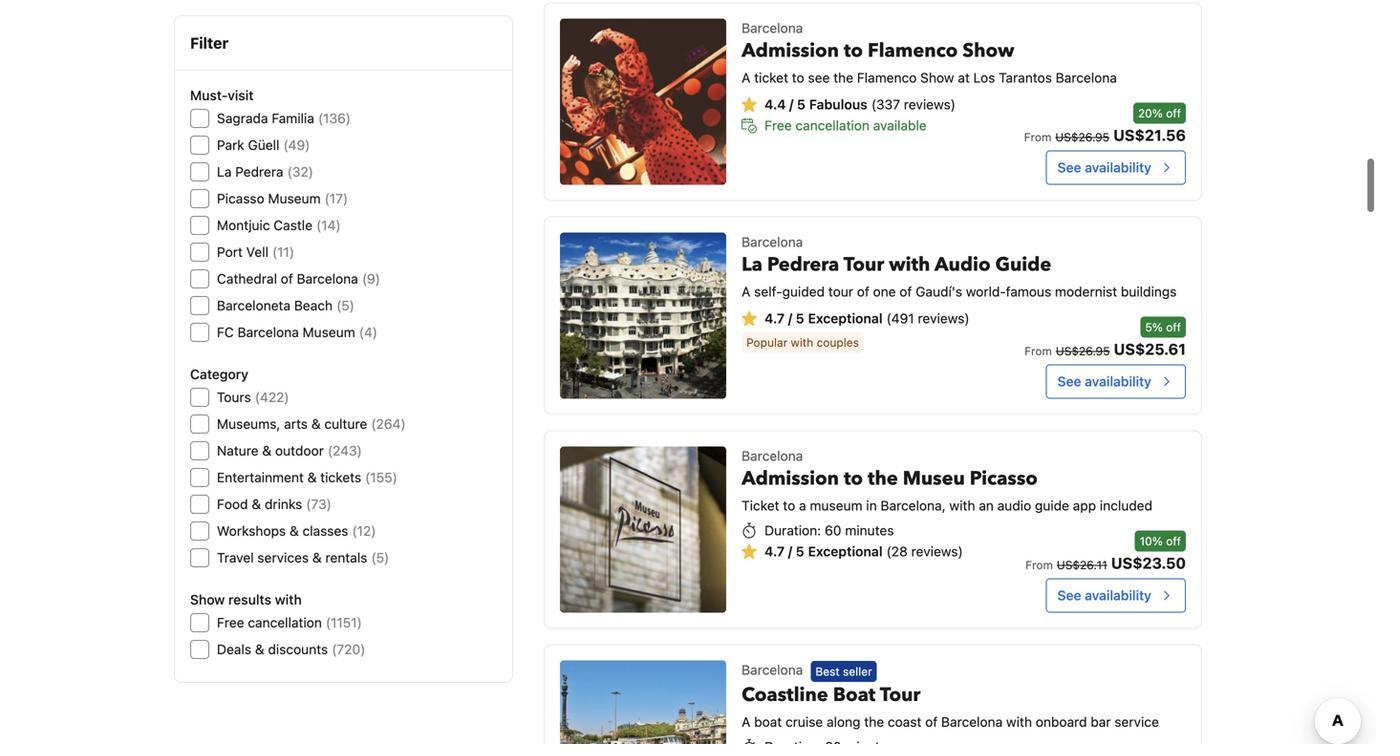 Task type: locate. For each thing, give the bounding box(es) containing it.
barcelona up "from us$26.95 us$21.56"
[[1056, 70, 1118, 86]]

pedrera
[[235, 164, 284, 180], [768, 252, 840, 278]]

the
[[834, 70, 854, 86], [868, 466, 899, 493], [865, 715, 885, 730]]

(5)
[[337, 298, 355, 314], [371, 550, 389, 566]]

with inside barcelona la pedrera tour with audio guide a self-guided tour of one of gaudí's world-famous modernist buildings
[[889, 252, 931, 278]]

0 vertical spatial availability
[[1085, 160, 1152, 176]]

us$26.11
[[1057, 559, 1108, 572]]

of right one
[[900, 284, 913, 300]]

admission to the museu picasso image
[[560, 447, 727, 613]]

0 vertical spatial the
[[834, 70, 854, 86]]

with left onboard
[[1007, 715, 1033, 730]]

from down famous on the right top of page
[[1025, 345, 1053, 358]]

exceptional for (28 reviews)
[[808, 544, 883, 560]]

0 vertical spatial flamenco
[[868, 38, 958, 64]]

pedrera down park güell (49)
[[235, 164, 284, 180]]

0 vertical spatial exceptional
[[808, 311, 883, 327]]

see down from us$26.95 us$25.61
[[1058, 374, 1082, 390]]

admission to flamenco show image
[[560, 19, 727, 185]]

1 vertical spatial us$26.95
[[1056, 345, 1111, 358]]

reviews) down gaudí's
[[918, 311, 970, 327]]

best
[[816, 665, 840, 679]]

vell
[[246, 244, 269, 260]]

4.7
[[765, 311, 785, 327], [765, 544, 785, 560]]

admission inside barcelona admission to flamenco show a ticket to see the flamenco show at los tarantos barcelona
[[742, 38, 839, 64]]

2 vertical spatial show
[[190, 592, 225, 608]]

see availability down from us$26.11 us$23.50
[[1058, 588, 1152, 604]]

2 see from the top
[[1058, 374, 1082, 390]]

from left us$26.11
[[1026, 559, 1054, 572]]

barcelona inside barcelona admission to the museu picasso ticket to a museum in barcelona, with an audio guide app included
[[742, 449, 803, 464]]

castle
[[274, 218, 313, 233]]

& up travel services & rentals (5) on the left
[[290, 523, 299, 539]]

barcelona up self-
[[742, 234, 803, 250]]

the right see
[[834, 70, 854, 86]]

visit
[[228, 87, 254, 103]]

1 horizontal spatial show
[[921, 70, 955, 86]]

tour inside coastline boat tour a boat cruise along the coast of barcelona with onboard bar service
[[880, 683, 921, 709]]

1 vertical spatial a
[[742, 284, 751, 300]]

1 see from the top
[[1058, 160, 1082, 176]]

museum down beach
[[303, 325, 355, 340]]

0 vertical spatial admission
[[742, 38, 839, 64]]

1 vertical spatial flamenco
[[857, 70, 917, 86]]

0 vertical spatial picasso
[[217, 191, 265, 207]]

2 horizontal spatial show
[[963, 38, 1015, 64]]

1 vertical spatial reviews)
[[918, 311, 970, 327]]

a left ticket on the right top
[[742, 70, 751, 86]]

results
[[228, 592, 272, 608]]

0 vertical spatial cancellation
[[796, 118, 870, 133]]

see
[[808, 70, 830, 86]]

0 vertical spatial off
[[1167, 107, 1182, 120]]

2 see availability from the top
[[1058, 374, 1152, 390]]

4.4
[[765, 97, 786, 112]]

& right arts
[[312, 416, 321, 432]]

sagrada
[[217, 110, 268, 126]]

from inside "from us$26.95 us$21.56"
[[1025, 131, 1052, 144]]

see availability down from us$26.95 us$25.61
[[1058, 374, 1152, 390]]

from inside from us$26.11 us$23.50
[[1026, 559, 1054, 572]]

admission up ticket on the right top
[[742, 38, 839, 64]]

& right food
[[252, 497, 261, 512]]

picasso up 'montjuic'
[[217, 191, 265, 207]]

& right deals
[[255, 642, 264, 658]]

availability down from us$26.11 us$23.50
[[1085, 588, 1152, 604]]

included
[[1100, 498, 1153, 514]]

tour
[[829, 284, 854, 300]]

5 down duration:
[[796, 544, 805, 560]]

1 vertical spatial availability
[[1085, 374, 1152, 390]]

3 off from the top
[[1167, 535, 1182, 548]]

1 vertical spatial cancellation
[[248, 615, 322, 631]]

(422)
[[255, 390, 289, 405]]

reviews) right (28
[[912, 544, 964, 560]]

2 vertical spatial the
[[865, 715, 885, 730]]

10% off
[[1140, 535, 1182, 548]]

& down classes
[[313, 550, 322, 566]]

/ up popular with couples
[[788, 311, 793, 327]]

admission inside barcelona admission to the museu picasso ticket to a museum in barcelona, with an audio guide app included
[[742, 466, 839, 493]]

1 horizontal spatial picasso
[[970, 466, 1038, 493]]

available
[[874, 118, 927, 133]]

1 vertical spatial from
[[1025, 345, 1053, 358]]

barcelona admission to the museu picasso ticket to a museum in barcelona, with an audio guide app included
[[742, 449, 1153, 514]]

from for la pedrera tour with audio guide
[[1025, 345, 1053, 358]]

availability down from us$26.95 us$25.61
[[1085, 374, 1152, 390]]

coastline boat tour image
[[560, 661, 727, 745]]

/ right 4.4
[[790, 97, 794, 112]]

food & drinks (73)
[[217, 497, 332, 512]]

0 vertical spatial la
[[217, 164, 232, 180]]

see for admission to flamenco show
[[1058, 160, 1082, 176]]

show left 'at'
[[921, 70, 955, 86]]

2 a from the top
[[742, 284, 751, 300]]

1 admission from the top
[[742, 38, 839, 64]]

2 vertical spatial from
[[1026, 559, 1054, 572]]

gaudí's
[[916, 284, 963, 300]]

off right 20%
[[1167, 107, 1182, 120]]

boat
[[755, 715, 782, 730]]

along
[[827, 715, 861, 730]]

0 vertical spatial reviews)
[[904, 97, 956, 112]]

1 vertical spatial 5
[[796, 311, 805, 327]]

1 vertical spatial tour
[[880, 683, 921, 709]]

20% off
[[1139, 107, 1182, 120]]

admission for admission to flamenco show
[[742, 38, 839, 64]]

cancellation
[[796, 118, 870, 133], [248, 615, 322, 631]]

la down park
[[217, 164, 232, 180]]

with up "free cancellation (1151)"
[[275, 592, 302, 608]]

0 vertical spatial see availability
[[1058, 160, 1152, 176]]

from
[[1025, 131, 1052, 144], [1025, 345, 1053, 358], [1026, 559, 1054, 572]]

(5) down (12)
[[371, 550, 389, 566]]

buildings
[[1121, 284, 1177, 300]]

with inside coastline boat tour a boat cruise along the coast of barcelona with onboard bar service
[[1007, 715, 1033, 730]]

1 vertical spatial picasso
[[970, 466, 1038, 493]]

(1151)
[[326, 615, 362, 631]]

2 vertical spatial off
[[1167, 535, 1182, 548]]

la up self-
[[742, 252, 763, 278]]

(243)
[[328, 443, 362, 459]]

0 horizontal spatial (5)
[[337, 298, 355, 314]]

5
[[797, 97, 806, 112], [796, 311, 805, 327], [796, 544, 805, 560]]

& for food & drinks
[[252, 497, 261, 512]]

show
[[963, 38, 1015, 64], [921, 70, 955, 86], [190, 592, 225, 608]]

0 vertical spatial see
[[1058, 160, 1082, 176]]

barcelona up beach
[[297, 271, 358, 287]]

port vell (11)
[[217, 244, 294, 260]]

nature
[[217, 443, 259, 459]]

cancellation down fabulous
[[796, 118, 870, 133]]

cathedral of barcelona (9)
[[217, 271, 380, 287]]

1 us$26.95 from the top
[[1056, 131, 1110, 144]]

us$26.95 inside "from us$26.95 us$21.56"
[[1056, 131, 1110, 144]]

1 horizontal spatial la
[[742, 252, 763, 278]]

4.7 for 4.7 / 5 exceptional (28 reviews)
[[765, 544, 785, 560]]

with inside barcelona admission to the museu picasso ticket to a museum in barcelona, with an audio guide app included
[[950, 498, 976, 514]]

2 vertical spatial a
[[742, 715, 751, 730]]

2 admission from the top
[[742, 466, 839, 493]]

1 vertical spatial see
[[1058, 374, 1082, 390]]

exceptional
[[808, 311, 883, 327], [808, 544, 883, 560]]

& up (73)
[[308, 470, 317, 486]]

2 us$26.95 from the top
[[1056, 345, 1111, 358]]

20%
[[1139, 107, 1163, 120]]

4.7 up popular
[[765, 311, 785, 327]]

1 vertical spatial off
[[1167, 321, 1182, 334]]

picasso
[[217, 191, 265, 207], [970, 466, 1038, 493]]

(720)
[[332, 642, 366, 658]]

museum up 'castle'
[[268, 191, 321, 207]]

/ down duration:
[[788, 544, 793, 560]]

of right coast
[[926, 715, 938, 730]]

with
[[889, 252, 931, 278], [791, 336, 814, 350], [950, 498, 976, 514], [275, 592, 302, 608], [1007, 715, 1033, 730]]

0 horizontal spatial cancellation
[[248, 615, 322, 631]]

montjuic castle (14)
[[217, 218, 341, 233]]

us$26.95 left us$21.56
[[1056, 131, 1110, 144]]

2 vertical spatial /
[[788, 544, 793, 560]]

(5) right beach
[[337, 298, 355, 314]]

güell
[[248, 137, 280, 153]]

free
[[765, 118, 792, 133], [217, 615, 244, 631]]

beach
[[294, 298, 333, 314]]

with left an at the right bottom
[[950, 498, 976, 514]]

ticket
[[755, 70, 789, 86]]

show left results
[[190, 592, 225, 608]]

4.7 down duration:
[[765, 544, 785, 560]]

from inside from us$26.95 us$25.61
[[1025, 345, 1053, 358]]

pedrera up guided
[[768, 252, 840, 278]]

2 vertical spatial see availability
[[1058, 588, 1152, 604]]

off for admission to the museu picasso
[[1167, 535, 1182, 548]]

admission
[[742, 38, 839, 64], [742, 466, 839, 493]]

the up in
[[868, 466, 899, 493]]

barceloneta beach (5)
[[217, 298, 355, 314]]

admission up a
[[742, 466, 839, 493]]

1 4.7 from the top
[[765, 311, 785, 327]]

1 horizontal spatial free
[[765, 118, 792, 133]]

us$26.95 for admission to flamenco show
[[1056, 131, 1110, 144]]

rentals
[[326, 550, 368, 566]]

barcelona up ticket
[[742, 449, 803, 464]]

exceptional up couples
[[808, 311, 883, 327]]

(155)
[[365, 470, 398, 486]]

flamenco
[[868, 38, 958, 64], [857, 70, 917, 86]]

from down tarantos
[[1025, 131, 1052, 144]]

free down 4.4
[[765, 118, 792, 133]]

category
[[190, 367, 249, 382]]

free for free cancellation available
[[765, 118, 792, 133]]

1 vertical spatial museum
[[303, 325, 355, 340]]

1 see availability from the top
[[1058, 160, 1152, 176]]

show up los
[[963, 38, 1015, 64]]

arts
[[284, 416, 308, 432]]

0 vertical spatial us$26.95
[[1056, 131, 1110, 144]]

picasso museum (17)
[[217, 191, 348, 207]]

see availability down "from us$26.95 us$21.56"
[[1058, 160, 1152, 176]]

5 up popular with couples
[[796, 311, 805, 327]]

picasso inside barcelona admission to the museu picasso ticket to a museum in barcelona, with an audio guide app included
[[970, 466, 1038, 493]]

at
[[958, 70, 970, 86]]

1 vertical spatial la
[[742, 252, 763, 278]]

3 availability from the top
[[1085, 588, 1152, 604]]

(491
[[887, 311, 915, 327]]

0 horizontal spatial la
[[217, 164, 232, 180]]

barcelona up ticket on the right top
[[742, 20, 803, 36]]

us$26.95 down modernist
[[1056, 345, 1111, 358]]

barcelona down barceloneta
[[238, 325, 299, 340]]

0 horizontal spatial show
[[190, 592, 225, 608]]

2 off from the top
[[1167, 321, 1182, 334]]

1 vertical spatial exceptional
[[808, 544, 883, 560]]

&
[[312, 416, 321, 432], [262, 443, 272, 459], [308, 470, 317, 486], [252, 497, 261, 512], [290, 523, 299, 539], [313, 550, 322, 566], [255, 642, 264, 658]]

2 vertical spatial see
[[1058, 588, 1082, 604]]

fabulous
[[810, 97, 868, 112]]

1 vertical spatial 4.7
[[765, 544, 785, 560]]

0 vertical spatial tour
[[844, 252, 885, 278]]

3 a from the top
[[742, 715, 751, 730]]

/ for admission
[[790, 97, 794, 112]]

guided
[[783, 284, 825, 300]]

1 horizontal spatial cancellation
[[796, 118, 870, 133]]

0 vertical spatial a
[[742, 70, 751, 86]]

2 vertical spatial availability
[[1085, 588, 1152, 604]]

0 vertical spatial 5
[[797, 97, 806, 112]]

picasso up "audio"
[[970, 466, 1038, 493]]

off
[[1167, 107, 1182, 120], [1167, 321, 1182, 334], [1167, 535, 1182, 548]]

0 horizontal spatial picasso
[[217, 191, 265, 207]]

off right 10%
[[1167, 535, 1182, 548]]

& for nature & outdoor
[[262, 443, 272, 459]]

4.7 for 4.7 / 5 exceptional (491 reviews)
[[765, 311, 785, 327]]

0 vertical spatial 4.7
[[765, 311, 785, 327]]

a
[[742, 70, 751, 86], [742, 284, 751, 300], [742, 715, 751, 730]]

a inside coastline boat tour a boat cruise along the coast of barcelona with onboard bar service
[[742, 715, 751, 730]]

1 vertical spatial free
[[217, 615, 244, 631]]

with right popular
[[791, 336, 814, 350]]

see availability for la pedrera tour with audio guide
[[1058, 374, 1152, 390]]

(12)
[[352, 523, 376, 539]]

1 vertical spatial see availability
[[1058, 374, 1152, 390]]

see down us$26.11
[[1058, 588, 1082, 604]]

with up one
[[889, 252, 931, 278]]

1 vertical spatial admission
[[742, 466, 839, 493]]

reviews) up available
[[904, 97, 956, 112]]

1 vertical spatial /
[[788, 311, 793, 327]]

travel
[[217, 550, 254, 566]]

see availability
[[1058, 160, 1152, 176], [1058, 374, 1152, 390], [1058, 588, 1152, 604]]

1 a from the top
[[742, 70, 751, 86]]

park
[[217, 137, 244, 153]]

tour up coast
[[880, 683, 921, 709]]

2 exceptional from the top
[[808, 544, 883, 560]]

& up entertainment
[[262, 443, 272, 459]]

barcelona right coast
[[942, 715, 1003, 730]]

0 horizontal spatial free
[[217, 615, 244, 631]]

a left the boat
[[742, 715, 751, 730]]

a left self-
[[742, 284, 751, 300]]

1 off from the top
[[1167, 107, 1182, 120]]

cancellation up deals & discounts (720)
[[248, 615, 322, 631]]

5 for admission
[[797, 97, 806, 112]]

us$26.95 for la pedrera tour with audio guide
[[1056, 345, 1111, 358]]

of up barceloneta beach (5)
[[281, 271, 293, 287]]

los
[[974, 70, 996, 86]]

1 vertical spatial (5)
[[371, 550, 389, 566]]

of left one
[[857, 284, 870, 300]]

reviews)
[[904, 97, 956, 112], [918, 311, 970, 327], [912, 544, 964, 560]]

availability down "from us$26.95 us$21.56"
[[1085, 160, 1152, 176]]

5 right 4.4
[[797, 97, 806, 112]]

1 exceptional from the top
[[808, 311, 883, 327]]

of inside coastline boat tour a boat cruise along the coast of barcelona with onboard bar service
[[926, 715, 938, 730]]

tour up one
[[844, 252, 885, 278]]

0 vertical spatial from
[[1025, 131, 1052, 144]]

museums,
[[217, 416, 280, 432]]

reviews) for show
[[904, 97, 956, 112]]

ticket
[[742, 498, 780, 514]]

admission for admission to the museu picasso
[[742, 466, 839, 493]]

0 vertical spatial /
[[790, 97, 794, 112]]

barcelona up coastline
[[742, 663, 803, 678]]

3 see availability from the top
[[1058, 588, 1152, 604]]

1 availability from the top
[[1085, 160, 1152, 176]]

2 4.7 from the top
[[765, 544, 785, 560]]

0 vertical spatial pedrera
[[235, 164, 284, 180]]

0 vertical spatial free
[[765, 118, 792, 133]]

tours (422)
[[217, 390, 289, 405]]

free up deals
[[217, 615, 244, 631]]

1 vertical spatial pedrera
[[768, 252, 840, 278]]

2 availability from the top
[[1085, 374, 1152, 390]]

1 vertical spatial the
[[868, 466, 899, 493]]

us$26.95 inside from us$26.95 us$25.61
[[1056, 345, 1111, 358]]

the left coast
[[865, 715, 885, 730]]

off right 5%
[[1167, 321, 1182, 334]]

1 vertical spatial show
[[921, 70, 955, 86]]

us$23.50
[[1112, 555, 1187, 573]]

(32)
[[287, 164, 314, 180]]

see down "from us$26.95 us$21.56"
[[1058, 160, 1082, 176]]

museum
[[268, 191, 321, 207], [303, 325, 355, 340]]

3 see from the top
[[1058, 588, 1082, 604]]

exceptional down 60 on the bottom of the page
[[808, 544, 883, 560]]

from for admission to flamenco show
[[1025, 131, 1052, 144]]

1 horizontal spatial pedrera
[[768, 252, 840, 278]]

guide
[[996, 252, 1052, 278]]



Task type: describe. For each thing, give the bounding box(es) containing it.
la inside barcelona la pedrera tour with audio guide a self-guided tour of one of gaudí's world-famous modernist buildings
[[742, 252, 763, 278]]

& for deals & discounts
[[255, 642, 264, 658]]

0 vertical spatial museum
[[268, 191, 321, 207]]

couples
[[817, 336, 859, 350]]

see availability for admission to flamenco show
[[1058, 160, 1152, 176]]

must-
[[190, 87, 228, 103]]

tour inside barcelona la pedrera tour with audio guide a self-guided tour of one of gaudí's world-famous modernist buildings
[[844, 252, 885, 278]]

the inside barcelona admission to the museu picasso ticket to a museum in barcelona, with an audio guide app included
[[868, 466, 899, 493]]

free cancellation (1151)
[[217, 615, 362, 631]]

2 vertical spatial reviews)
[[912, 544, 964, 560]]

coastline boat tour a boat cruise along the coast of barcelona with onboard bar service
[[742, 683, 1160, 730]]

barceloneta
[[217, 298, 291, 314]]

& for workshops & classes
[[290, 523, 299, 539]]

show results with
[[190, 592, 302, 608]]

onboard
[[1036, 715, 1088, 730]]

audio
[[935, 252, 991, 278]]

classes
[[303, 523, 348, 539]]

(136)
[[318, 110, 351, 126]]

duration:
[[765, 523, 822, 539]]

(14)
[[316, 218, 341, 233]]

availability for admission to the museu picasso
[[1085, 588, 1152, 604]]

(337
[[872, 97, 901, 112]]

from us$26.95 us$25.61
[[1025, 340, 1187, 359]]

barcelona inside coastline boat tour a boat cruise along the coast of barcelona with onboard bar service
[[942, 715, 1003, 730]]

a inside barcelona la pedrera tour with audio guide a self-guided tour of one of gaudí's world-famous modernist buildings
[[742, 284, 751, 300]]

app
[[1073, 498, 1097, 514]]

exceptional for (491 reviews)
[[808, 311, 883, 327]]

see availability for admission to the museu picasso
[[1058, 588, 1152, 604]]

best seller
[[816, 665, 873, 679]]

discounts
[[268, 642, 328, 658]]

popular
[[747, 336, 788, 350]]

duration: 60 minutes
[[765, 523, 894, 539]]

4.7 / 5 exceptional (491 reviews)
[[765, 311, 970, 327]]

one
[[874, 284, 896, 300]]

0 vertical spatial show
[[963, 38, 1015, 64]]

see for la pedrera tour with audio guide
[[1058, 374, 1082, 390]]

1 horizontal spatial (5)
[[371, 550, 389, 566]]

drinks
[[265, 497, 302, 512]]

us$25.61
[[1114, 340, 1187, 359]]

entertainment
[[217, 470, 304, 486]]

minutes
[[845, 523, 894, 539]]

5 for la
[[796, 311, 805, 327]]

entertainment & tickets (155)
[[217, 470, 398, 486]]

tarantos
[[999, 70, 1053, 86]]

barcelona la pedrera tour with audio guide a self-guided tour of one of gaudí's world-famous modernist buildings
[[742, 234, 1177, 300]]

5%
[[1146, 321, 1163, 334]]

museum
[[810, 498, 863, 514]]

service
[[1115, 715, 1160, 730]]

must-visit
[[190, 87, 254, 103]]

audio
[[998, 498, 1032, 514]]

port
[[217, 244, 243, 260]]

0 vertical spatial (5)
[[337, 298, 355, 314]]

10%
[[1140, 535, 1163, 548]]

4.7 / 5 exceptional (28 reviews)
[[765, 544, 964, 560]]

0 horizontal spatial pedrera
[[235, 164, 284, 180]]

free cancellation available
[[765, 118, 927, 133]]

reviews) for with
[[918, 311, 970, 327]]

nature & outdoor (243)
[[217, 443, 362, 459]]

from us$26.95 us$21.56
[[1025, 126, 1187, 144]]

pedrera inside barcelona la pedrera tour with audio guide a self-guided tour of one of gaudí's world-famous modernist buildings
[[768, 252, 840, 278]]

la pedrera tour with audio guide image
[[560, 233, 727, 399]]

guide
[[1035, 498, 1070, 514]]

a inside barcelona admission to flamenco show a ticket to see the flamenco show at los tarantos barcelona
[[742, 70, 751, 86]]

deals
[[217, 642, 251, 658]]

culture
[[325, 416, 367, 432]]

cathedral
[[217, 271, 277, 287]]

food
[[217, 497, 248, 512]]

barcelona admission to flamenco show a ticket to see the flamenco show at los tarantos barcelona
[[742, 20, 1118, 86]]

modernist
[[1056, 284, 1118, 300]]

montjuic
[[217, 218, 270, 233]]

(28
[[887, 544, 908, 560]]

the inside coastline boat tour a boat cruise along the coast of barcelona with onboard bar service
[[865, 715, 885, 730]]

barcelona inside barcelona la pedrera tour with audio guide a self-guided tour of one of gaudí's world-famous modernist buildings
[[742, 234, 803, 250]]

museu
[[903, 466, 965, 493]]

to up 4.4 / 5 fabulous (337 reviews)
[[844, 38, 863, 64]]

off for la pedrera tour with audio guide
[[1167, 321, 1182, 334]]

us$21.56
[[1114, 126, 1187, 144]]

the inside barcelona admission to flamenco show a ticket to see the flamenco show at los tarantos barcelona
[[834, 70, 854, 86]]

fc barcelona museum (4)
[[217, 325, 378, 340]]

cancellation for (1151)
[[248, 615, 322, 631]]

world-
[[966, 284, 1006, 300]]

(264)
[[371, 416, 406, 432]]

a
[[799, 498, 807, 514]]

from us$26.11 us$23.50
[[1026, 555, 1187, 573]]

see for admission to the museu picasso
[[1058, 588, 1082, 604]]

workshops & classes (12)
[[217, 523, 376, 539]]

cancellation for available
[[796, 118, 870, 133]]

& for entertainment & tickets
[[308, 470, 317, 486]]

cruise
[[786, 715, 823, 730]]

free for free cancellation (1151)
[[217, 615, 244, 631]]

availability for admission to flamenco show
[[1085, 160, 1152, 176]]

to up museum
[[844, 466, 863, 493]]

/ for la
[[788, 311, 793, 327]]

travel services & rentals (5)
[[217, 550, 389, 566]]

(9)
[[362, 271, 380, 287]]

(73)
[[306, 497, 332, 512]]

deals & discounts (720)
[[217, 642, 366, 658]]

familia
[[272, 110, 314, 126]]

seller
[[843, 665, 873, 679]]

popular with couples
[[747, 336, 859, 350]]

barcelona,
[[881, 498, 946, 514]]

to left a
[[783, 498, 796, 514]]

coast
[[888, 715, 922, 730]]

sagrada familia (136)
[[217, 110, 351, 126]]

famous
[[1006, 284, 1052, 300]]

workshops
[[217, 523, 286, 539]]

tickets
[[321, 470, 362, 486]]

fc
[[217, 325, 234, 340]]

bar
[[1091, 715, 1112, 730]]

to left see
[[792, 70, 805, 86]]

park güell (49)
[[217, 137, 310, 153]]

availability for la pedrera tour with audio guide
[[1085, 374, 1152, 390]]

off for admission to flamenco show
[[1167, 107, 1182, 120]]

2 vertical spatial 5
[[796, 544, 805, 560]]

an
[[979, 498, 994, 514]]

from for admission to the museu picasso
[[1026, 559, 1054, 572]]



Task type: vqa. For each thing, say whether or not it's contained in the screenshot.


